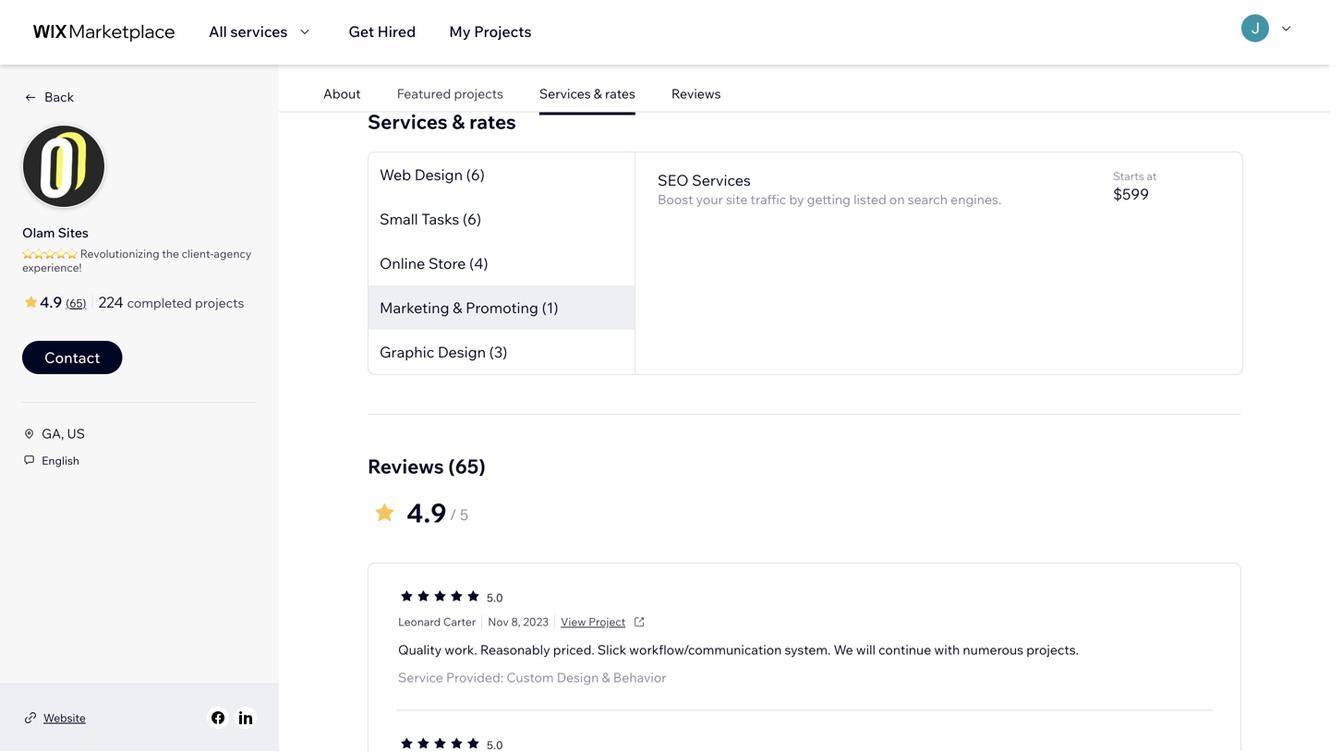 Task type: describe. For each thing, give the bounding box(es) containing it.
leonard carter
[[398, 615, 476, 629]]

service provided: custom design & behavior
[[398, 670, 667, 686]]

view project
[[561, 615, 626, 629]]

at
[[1147, 169, 1158, 183]]

will
[[857, 642, 876, 658]]

engines.
[[951, 191, 1002, 208]]

2 vertical spatial design
[[557, 670, 599, 686]]

my
[[449, 22, 471, 41]]

we
[[834, 642, 854, 658]]

)
[[83, 296, 86, 310]]

starts at $599
[[1114, 169, 1158, 203]]

quality work. reasonably priced. slick workflow/communication system. we will continue with numerous projects.
[[398, 642, 1080, 658]]

completed
[[127, 295, 192, 311]]

workflow/communication
[[630, 642, 782, 658]]

2 option group from the top
[[398, 735, 482, 751]]

1 horizontal spatial rates
[[605, 85, 636, 102]]

experience!
[[22, 261, 82, 275]]

website link
[[43, 710, 86, 726]]

online store (4)
[[380, 254, 489, 273]]

design for (6)
[[415, 166, 463, 184]]

graphic
[[380, 343, 435, 361]]

starts
[[1114, 169, 1145, 183]]

reviews for reviews
[[672, 85, 721, 102]]

back
[[44, 89, 74, 105]]

hired
[[378, 22, 416, 41]]

website
[[43, 711, 86, 725]]

4.9 for 4.9 ( 65 )
[[40, 293, 62, 311]]

ga, us
[[42, 426, 85, 442]]

nov 8, 2023
[[488, 615, 549, 629]]

224
[[98, 293, 124, 311]]

224 completed projects
[[98, 293, 244, 311]]

client-
[[182, 247, 214, 261]]

back button
[[22, 89, 74, 105]]

on
[[890, 191, 905, 208]]

projects.
[[1027, 642, 1080, 658]]

boost
[[658, 191, 694, 208]]

1 option group from the top
[[398, 588, 482, 608]]

revolutionizing
[[80, 247, 160, 261]]

behavior
[[613, 670, 667, 686]]

65
[[69, 296, 83, 310]]

(6) for web design (6)
[[466, 166, 485, 184]]

leonard
[[398, 615, 441, 629]]

by
[[790, 191, 805, 208]]

(
[[66, 296, 69, 310]]

(3)
[[490, 343, 508, 361]]

us
[[67, 426, 85, 442]]

view
[[561, 615, 586, 629]]

get
[[349, 22, 374, 41]]

/ 5
[[450, 506, 469, 524]]

olam
[[22, 225, 55, 241]]

store
[[429, 254, 466, 273]]

4.9 / 5
[[407, 497, 469, 529]]

site
[[726, 191, 748, 208]]

numerous
[[963, 642, 1024, 658]]

1 vertical spatial services & rates
[[368, 110, 516, 134]]

1 horizontal spatial services & rates
[[540, 85, 636, 102]]

traffic
[[751, 191, 787, 208]]

contact
[[44, 348, 100, 367]]

4.9 ( 65 )
[[40, 293, 86, 311]]

featured
[[397, 85, 451, 102]]

sites
[[58, 225, 89, 241]]

projects inside 224 completed projects
[[195, 295, 244, 311]]

with
[[935, 642, 961, 658]]



Task type: vqa. For each thing, say whether or not it's contained in the screenshot.
Restaurant BUTTON
no



Task type: locate. For each thing, give the bounding box(es) containing it.
system.
[[785, 642, 831, 658]]

0 vertical spatial projects
[[454, 85, 504, 102]]

design right web
[[415, 166, 463, 184]]

reviews up seo
[[672, 85, 721, 102]]

(1)
[[542, 299, 559, 317]]

featured projects
[[397, 85, 504, 102]]

design
[[415, 166, 463, 184], [438, 343, 486, 361], [557, 670, 599, 686]]

1 horizontal spatial projects
[[454, 85, 504, 102]]

0 horizontal spatial projects
[[195, 295, 244, 311]]

1 horizontal spatial 4.9
[[407, 497, 447, 529]]

1 vertical spatial 4.9
[[407, 497, 447, 529]]

projects
[[474, 22, 532, 41]]

1 vertical spatial design
[[438, 343, 486, 361]]

1 vertical spatial (6)
[[463, 210, 482, 228]]

0 horizontal spatial services & rates
[[368, 110, 516, 134]]

promoting
[[466, 299, 539, 317]]

view project link
[[561, 614, 648, 630]]

option group up leonard carter
[[398, 588, 482, 608]]

0 horizontal spatial services
[[368, 110, 448, 134]]

online
[[380, 254, 425, 273]]

olam sites image
[[23, 126, 104, 207]]

design down priced.
[[557, 670, 599, 686]]

rates left reviews link
[[605, 85, 636, 102]]

0 vertical spatial option group
[[398, 588, 482, 608]]

reviews link
[[672, 85, 721, 102]]

1 vertical spatial rates
[[470, 110, 516, 134]]

2023
[[524, 615, 549, 629]]

4.9
[[40, 293, 62, 311], [407, 497, 447, 529]]

my projects link
[[449, 20, 532, 43]]

about
[[323, 85, 361, 102]]

my projects
[[449, 22, 532, 41]]

0 vertical spatial (6)
[[466, 166, 485, 184]]

marketing
[[380, 299, 450, 317]]

reviews
[[672, 85, 721, 102], [368, 454, 444, 479]]

all
[[209, 22, 227, 41]]

(4)
[[469, 254, 489, 273]]

4.9 left the / 5
[[407, 497, 447, 529]]

small tasks (6)
[[380, 210, 482, 228]]

0 horizontal spatial reviews
[[368, 454, 444, 479]]

featured projects link
[[397, 85, 504, 102]]

projects
[[454, 85, 504, 102], [195, 295, 244, 311]]

get hired link
[[349, 20, 416, 43]]

⭐⭐⭐⭐⭐
[[22, 247, 78, 261]]

seo
[[658, 171, 689, 190]]

0 vertical spatial design
[[415, 166, 463, 184]]

0 vertical spatial rates
[[605, 85, 636, 102]]

agency
[[214, 247, 252, 261]]

1 vertical spatial reviews
[[368, 454, 444, 479]]

option group
[[398, 588, 482, 608], [398, 735, 482, 751]]

custom
[[507, 670, 554, 686]]

small
[[380, 210, 418, 228]]

0 vertical spatial services & rates
[[540, 85, 636, 102]]

your
[[697, 191, 724, 208]]

0 vertical spatial reviews
[[672, 85, 721, 102]]

services
[[540, 85, 591, 102], [368, 110, 448, 134], [692, 171, 751, 190]]

1 horizontal spatial services
[[540, 85, 591, 102]]

project
[[589, 615, 626, 629]]

(6) for small tasks (6)
[[463, 210, 482, 228]]

reviews for reviews (65)
[[368, 454, 444, 479]]

design left (3)
[[438, 343, 486, 361]]

projects right featured
[[454, 85, 504, 102]]

$599
[[1114, 185, 1150, 203]]

contact button
[[22, 341, 122, 374]]

get hired
[[349, 22, 416, 41]]

johnsmith43233 image
[[1242, 14, 1270, 42]]

tasks
[[422, 210, 460, 228]]

graphic design (3)
[[380, 343, 508, 361]]

0 horizontal spatial 4.9
[[40, 293, 62, 311]]

8,
[[512, 615, 521, 629]]

quality
[[398, 642, 442, 658]]

web
[[380, 166, 411, 184]]

reviews up 4.9 / 5 at the left
[[368, 454, 444, 479]]

design for (3)
[[438, 343, 486, 361]]

4.9 left (
[[40, 293, 62, 311]]

olam sites ⭐⭐⭐⭐⭐ revolutionizing the client-agency experience!
[[22, 225, 252, 275]]

reviews (65)
[[368, 454, 486, 479]]

5.0
[[487, 591, 503, 605]]

(6) up small tasks (6)
[[466, 166, 485, 184]]

1 vertical spatial services
[[368, 110, 448, 134]]

marketing & promoting (1)
[[380, 299, 559, 317]]

(65)
[[449, 454, 486, 479]]

english
[[42, 454, 79, 468]]

0 horizontal spatial rates
[[470, 110, 516, 134]]

slick
[[598, 642, 627, 658]]

nov
[[488, 615, 509, 629]]

provided:
[[446, 670, 504, 686]]

service
[[398, 670, 444, 686]]

seo services boost your site traffic by getting listed on search engines.
[[658, 171, 1002, 208]]

web design (6)
[[380, 166, 485, 184]]

projects down agency
[[195, 295, 244, 311]]

services
[[230, 22, 288, 41]]

0 vertical spatial services
[[540, 85, 591, 102]]

search
[[908, 191, 948, 208]]

work.
[[445, 642, 478, 658]]

all services
[[209, 22, 288, 41]]

ga,
[[42, 426, 64, 442]]

2 horizontal spatial services
[[692, 171, 751, 190]]

1 horizontal spatial reviews
[[672, 85, 721, 102]]

1 vertical spatial option group
[[398, 735, 482, 751]]

(6) right tasks
[[463, 210, 482, 228]]

2 vertical spatial services
[[692, 171, 751, 190]]

about link
[[323, 85, 361, 102]]

&
[[594, 85, 602, 102], [452, 110, 465, 134], [453, 299, 463, 317], [602, 670, 611, 686]]

0 vertical spatial 4.9
[[40, 293, 62, 311]]

reasonably
[[480, 642, 551, 658]]

rates down featured projects
[[470, 110, 516, 134]]

carter
[[444, 615, 476, 629]]

continue
[[879, 642, 932, 658]]

option group down service
[[398, 735, 482, 751]]

the
[[162, 247, 179, 261]]

services inside seo services boost your site traffic by getting listed on search engines.
[[692, 171, 751, 190]]

1 vertical spatial projects
[[195, 295, 244, 311]]

services & rates link
[[540, 85, 636, 102]]

all services button
[[209, 20, 316, 43]]

listed
[[854, 191, 887, 208]]

getting
[[807, 191, 851, 208]]

4.9 for 4.9 / 5
[[407, 497, 447, 529]]

priced.
[[553, 642, 595, 658]]



